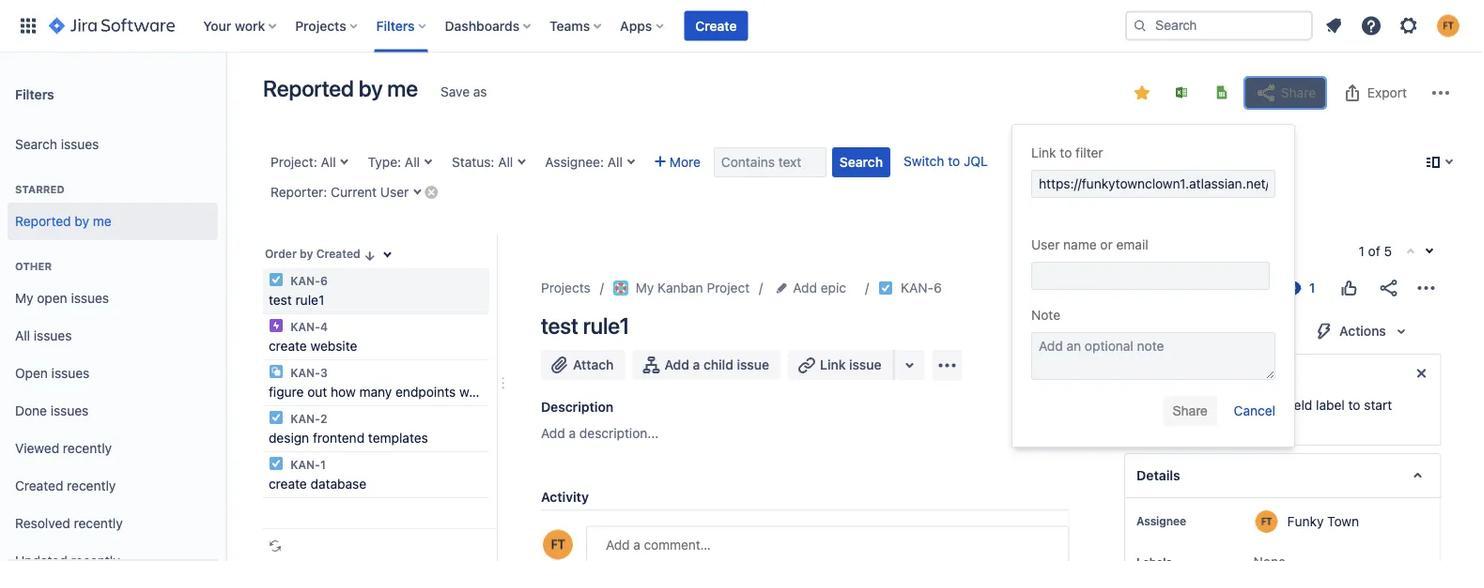Task type: vqa. For each thing, say whether or not it's contained in the screenshot.
'integrations' in the Discover apps and integrations for your tools dialog
no



Task type: locate. For each thing, give the bounding box(es) containing it.
kan- up design
[[290, 412, 320, 425]]

kan-6 down 'order by created'
[[287, 274, 328, 287]]

0 horizontal spatial user
[[380, 185, 409, 200]]

share link
[[1245, 78, 1325, 108]]

save as
[[440, 84, 487, 100]]

0 horizontal spatial reported by me
[[15, 214, 111, 229]]

menu bar
[[585, 513, 770, 535]]

reported by me down projects popup button
[[263, 75, 418, 101]]

0 vertical spatial task image
[[269, 410, 284, 425]]

figure
[[269, 385, 304, 400]]

0 vertical spatial create
[[269, 339, 307, 354]]

open issues link
[[8, 355, 218, 393]]

0 vertical spatial link
[[1031, 145, 1056, 161]]

1 horizontal spatial me
[[387, 75, 418, 101]]

by up my open issues
[[75, 214, 89, 229]]

comments button
[[624, 513, 702, 535]]

to
[[1060, 145, 1072, 161], [948, 154, 960, 169], [1259, 398, 1271, 413], [1348, 398, 1360, 413]]

2 create from the top
[[269, 477, 307, 492]]

0 horizontal spatial filters
[[15, 86, 54, 102]]

reported down projects popup button
[[263, 75, 354, 101]]

0 horizontal spatial rule1
[[295, 293, 324, 308]]

2 horizontal spatial add
[[793, 280, 817, 296]]

1 horizontal spatial reported by me
[[263, 75, 418, 101]]

by for reported by me link
[[75, 214, 89, 229]]

0 vertical spatial test
[[269, 293, 292, 308]]

recently down viewed recently link on the left bottom
[[67, 479, 116, 494]]

kan- left copy link to issue image
[[901, 280, 934, 296]]

settings image
[[1397, 15, 1420, 37]]

share image
[[1377, 277, 1399, 300]]

task image up design
[[269, 410, 284, 425]]

search button
[[832, 147, 890, 178]]

recently down "created recently" link
[[74, 516, 123, 532]]

issues right 'open'
[[51, 366, 89, 381]]

kan- up create website
[[290, 320, 320, 333]]

all for type: all
[[405, 154, 420, 170]]

rule1 up the kan-4
[[295, 293, 324, 308]]

recently
[[63, 441, 112, 457], [67, 479, 116, 494], [74, 516, 123, 532]]

small image left open in microsoft excel "icon"
[[1135, 85, 1150, 100]]

to for next
[[1259, 398, 1271, 413]]

0 horizontal spatial test rule1
[[269, 293, 324, 308]]

newest first image
[[1043, 517, 1058, 532]]

0 vertical spatial search
[[15, 137, 57, 152]]

kan- for frontend
[[290, 412, 320, 425]]

6 down order by created link
[[320, 274, 328, 287]]

child
[[703, 357, 733, 373]]

assignee:
[[545, 154, 604, 170]]

show:
[[541, 516, 578, 532]]

6
[[320, 274, 328, 287], [934, 280, 942, 296]]

done inside other group
[[15, 403, 47, 419]]

pinned
[[1136, 366, 1180, 381]]

Note text field
[[1031, 332, 1275, 380]]

issues right open
[[71, 291, 109, 306]]

a
[[693, 357, 700, 373], [1275, 398, 1282, 413], [569, 426, 576, 441]]

1 horizontal spatial by
[[300, 247, 313, 261]]

0 vertical spatial test rule1
[[269, 293, 324, 308]]

open
[[15, 366, 48, 381]]

filters
[[376, 18, 415, 33], [15, 86, 54, 102]]

0 horizontal spatial projects
[[295, 18, 346, 33]]

1 horizontal spatial user
[[1031, 237, 1060, 253]]

1 vertical spatial test rule1
[[541, 313, 630, 339]]

how
[[331, 385, 356, 400]]

2 vertical spatial by
[[300, 247, 313, 261]]

test
[[269, 293, 292, 308], [541, 313, 578, 339]]

add down description
[[541, 426, 565, 441]]

me left save
[[387, 75, 418, 101]]

issues up viewed recently
[[51, 403, 89, 419]]

kan- for rule1
[[290, 274, 320, 287]]

kanban
[[658, 280, 703, 296]]

recently up created recently
[[63, 441, 112, 457]]

0 horizontal spatial created
[[15, 479, 63, 494]]

all up reporter: current user
[[321, 154, 336, 170]]

0 horizontal spatial me
[[93, 214, 111, 229]]

recently for resolved recently
[[74, 516, 123, 532]]

0 horizontal spatial 1
[[320, 458, 326, 471]]

my left open
[[15, 291, 33, 306]]

a left field
[[1275, 398, 1282, 413]]

add left child
[[664, 357, 689, 373]]

the
[[1188, 398, 1208, 413]]

my
[[636, 280, 654, 296], [15, 291, 33, 306]]

0 horizontal spatial issue
[[737, 357, 769, 373]]

task image down order at the left of the page
[[269, 272, 284, 287]]

kan- for database
[[290, 458, 320, 471]]

search inside search button
[[840, 154, 883, 170]]

open issues
[[15, 366, 89, 381]]

kan- down 'order by created'
[[290, 274, 320, 287]]

next issue 'kan-4' ( type 'j' ) image
[[1422, 244, 1437, 259]]

projects left my kanban project image
[[541, 280, 591, 296]]

user down type: all
[[380, 185, 409, 200]]

done down 'open'
[[15, 403, 47, 419]]

1 horizontal spatial done
[[1247, 324, 1279, 339]]

0 horizontal spatial add
[[541, 426, 565, 441]]

switch to jql link
[[904, 154, 988, 169]]

search left switch
[[840, 154, 883, 170]]

0 horizontal spatial by
[[75, 214, 89, 229]]

open in google sheets image
[[1214, 85, 1229, 100]]

link
[[1031, 145, 1056, 161], [820, 357, 846, 373]]

test rule1 up attach button
[[541, 313, 630, 339]]

apps
[[620, 18, 652, 33]]

0 horizontal spatial task image
[[269, 272, 284, 287]]

all right type:
[[405, 154, 420, 170]]

my kanban project image
[[613, 281, 628, 296]]

0 vertical spatial 1
[[1359, 244, 1364, 259]]

actions
[[1339, 324, 1386, 339]]

reported down starred
[[15, 214, 71, 229]]

2 horizontal spatial a
[[1275, 398, 1282, 413]]

1 horizontal spatial add
[[664, 357, 689, 373]]

my right my kanban project image
[[636, 280, 654, 296]]

0 vertical spatial filters
[[376, 18, 415, 33]]

issues up the open issues on the left of the page
[[34, 328, 72, 344]]

export
[[1367, 85, 1407, 100]]

search image
[[1133, 18, 1148, 33]]

recently for created recently
[[67, 479, 116, 494]]

label
[[1315, 398, 1344, 413]]

created right order at the left of the page
[[316, 247, 360, 261]]

details
[[1136, 468, 1180, 484]]

0 vertical spatial by
[[359, 75, 383, 101]]

not available - this is the first issue image
[[1403, 245, 1418, 260]]

subtask image
[[269, 364, 284, 379]]

0 horizontal spatial small image
[[362, 248, 377, 263]]

issues up starred
[[61, 137, 99, 152]]

1 vertical spatial recently
[[67, 479, 116, 494]]

1 up create database
[[320, 458, 326, 471]]

1 vertical spatial me
[[93, 214, 111, 229]]

0 horizontal spatial kan-6
[[287, 274, 328, 287]]

type:
[[368, 154, 401, 170]]

created
[[316, 247, 360, 261], [15, 479, 63, 494]]

1 horizontal spatial test
[[541, 313, 578, 339]]

0 horizontal spatial done
[[15, 403, 47, 419]]

all right status:
[[498, 154, 513, 170]]

kan-6
[[287, 274, 328, 287], [901, 280, 942, 296]]

3
[[320, 366, 328, 379]]

notifications image
[[1322, 15, 1345, 37]]

link left 'filter'
[[1031, 145, 1056, 161]]

2 vertical spatial add
[[541, 426, 565, 441]]

0 horizontal spatial search
[[15, 137, 57, 152]]

my for my kanban project
[[636, 280, 654, 296]]

small image right 'order by created'
[[362, 248, 377, 263]]

create down 'epic' image
[[269, 339, 307, 354]]

attach
[[573, 357, 614, 373]]

create down kan-1
[[269, 477, 307, 492]]

search up starred
[[15, 137, 57, 152]]

pinned fields
[[1136, 366, 1218, 381]]

epic image
[[269, 318, 284, 333]]

kan- up create database
[[290, 458, 320, 471]]

None text field
[[1031, 262, 1270, 290]]

a down description
[[569, 426, 576, 441]]

add app image
[[936, 355, 958, 377]]

add for add a description...
[[541, 426, 565, 441]]

done up next
[[1247, 324, 1279, 339]]

link left link web pages and more icon
[[820, 357, 846, 373]]

1 horizontal spatial a
[[693, 357, 700, 373]]

1 task image from the top
[[269, 410, 284, 425]]

1 vertical spatial 1
[[320, 458, 326, 471]]

filters right projects popup button
[[376, 18, 415, 33]]

of
[[1368, 244, 1380, 259]]

by right order at the left of the page
[[300, 247, 313, 261]]

add a child issue button
[[633, 350, 780, 380]]

task image left kan-6 'link' in the right of the page
[[878, 281, 893, 296]]

actions button
[[1301, 316, 1423, 347]]

user
[[380, 185, 409, 200], [1031, 237, 1060, 253]]

task image for design frontend templates
[[269, 410, 284, 425]]

next to a field label to start pinning.
[[1136, 398, 1392, 432]]

kan- for out
[[290, 366, 320, 379]]

1 horizontal spatial 1
[[1359, 244, 1364, 259]]

kan- up out at the bottom left of page
[[290, 366, 320, 379]]

0 vertical spatial user
[[380, 185, 409, 200]]

1 vertical spatial add
[[664, 357, 689, 373]]

by inside starred group
[[75, 214, 89, 229]]

1 vertical spatial user
[[1031, 237, 1060, 253]]

small image
[[1135, 85, 1150, 100], [362, 248, 377, 263]]

test down projects link at the left of page
[[541, 313, 578, 339]]

0 vertical spatial created
[[316, 247, 360, 261]]

me down search issues link
[[93, 214, 111, 229]]

a left child
[[693, 357, 700, 373]]

banner
[[0, 0, 1482, 53]]

issues for open issues
[[51, 366, 89, 381]]

1 vertical spatial search
[[840, 154, 883, 170]]

add inside popup button
[[793, 280, 817, 296]]

1 horizontal spatial small image
[[1135, 85, 1150, 100]]

hide message image
[[1410, 363, 1432, 385]]

epic
[[821, 280, 846, 296]]

test up 'epic' image
[[269, 293, 292, 308]]

0 vertical spatial a
[[693, 357, 700, 373]]

jira software image
[[49, 15, 175, 37], [49, 15, 175, 37]]

all right show:
[[595, 516, 611, 532]]

1 vertical spatial reported by me
[[15, 214, 111, 229]]

add a description...
[[541, 426, 659, 441]]

1 vertical spatial small image
[[362, 248, 377, 263]]

status: all
[[452, 154, 513, 170]]

2
[[320, 412, 327, 425]]

6 up add app image
[[934, 280, 942, 296]]

reported by me inside starred group
[[15, 214, 111, 229]]

funky town
[[1287, 514, 1359, 529]]

create
[[695, 18, 737, 33]]

0 vertical spatial recently
[[63, 441, 112, 457]]

kan-1
[[287, 458, 326, 471]]

on
[[1169, 398, 1184, 413]]

0 vertical spatial me
[[387, 75, 418, 101]]

0 vertical spatial rule1
[[295, 293, 324, 308]]

banner containing your work
[[0, 0, 1482, 53]]

2 vertical spatial a
[[569, 426, 576, 441]]

1 horizontal spatial 6
[[934, 280, 942, 296]]

1 vertical spatial rule1
[[583, 313, 630, 339]]

jql
[[964, 154, 988, 169]]

reported by me
[[263, 75, 418, 101], [15, 214, 111, 229]]

issue right child
[[737, 357, 769, 373]]

by down 'filters' popup button
[[359, 75, 383, 101]]

kan-6 up link web pages and more icon
[[901, 280, 942, 296]]

resolved
[[15, 516, 70, 532]]

cancel link
[[1234, 403, 1275, 418]]

remove criteria image
[[424, 185, 439, 200]]

add left epic
[[793, 280, 817, 296]]

all inside all issues link
[[15, 328, 30, 344]]

None field
[[1031, 170, 1275, 198]]

link inside "link issue" button
[[820, 357, 846, 373]]

1 vertical spatial a
[[1275, 398, 1282, 413]]

description
[[541, 400, 613, 415]]

1 vertical spatial done
[[15, 403, 47, 419]]

or
[[1100, 237, 1113, 253]]

1 left of
[[1359, 244, 1364, 259]]

all button
[[589, 513, 616, 535]]

1 vertical spatial link
[[820, 357, 846, 373]]

0 vertical spatial add
[[793, 280, 817, 296]]

appswitcher icon image
[[17, 15, 39, 37]]

Search field
[[1125, 11, 1313, 41]]

a inside button
[[693, 357, 700, 373]]

task image
[[269, 410, 284, 425], [269, 456, 284, 471]]

1 vertical spatial projects
[[541, 280, 591, 296]]

all right assignee:
[[607, 154, 623, 170]]

me
[[387, 75, 418, 101], [93, 214, 111, 229]]

to left 'filter'
[[1060, 145, 1072, 161]]

0 vertical spatial reported
[[263, 75, 354, 101]]

1 horizontal spatial link
[[1031, 145, 1056, 161]]

0 horizontal spatial my
[[15, 291, 33, 306]]

kan-
[[290, 274, 320, 287], [901, 280, 934, 296], [290, 320, 320, 333], [290, 366, 320, 379], [290, 412, 320, 425], [290, 458, 320, 471]]

2 issue from the left
[[849, 357, 881, 373]]

projects inside popup button
[[295, 18, 346, 33]]

reported by me down starred
[[15, 214, 111, 229]]

0 horizontal spatial reported
[[15, 214, 71, 229]]

task image down design
[[269, 456, 284, 471]]

to right next
[[1259, 398, 1271, 413]]

Add a comment… field
[[586, 526, 1069, 562]]

email
[[1116, 237, 1148, 253]]

1 horizontal spatial search
[[840, 154, 883, 170]]

more
[[670, 154, 701, 170]]

task image
[[269, 272, 284, 287], [878, 281, 893, 296]]

issue left link web pages and more icon
[[849, 357, 881, 373]]

1 vertical spatial create
[[269, 477, 307, 492]]

1 vertical spatial by
[[75, 214, 89, 229]]

all for status: all
[[498, 154, 513, 170]]

starred group
[[8, 163, 218, 246]]

1 horizontal spatial issue
[[849, 357, 881, 373]]

viewed
[[15, 441, 59, 457]]

2 task image from the top
[[269, 456, 284, 471]]

rule1 down my kanban project image
[[583, 313, 630, 339]]

done image
[[1224, 320, 1247, 343]]

my inside other group
[[15, 291, 33, 306]]

1 create from the top
[[269, 339, 307, 354]]

created down viewed
[[15, 479, 63, 494]]

0 vertical spatial small image
[[1135, 85, 1150, 100]]

0 vertical spatial projects
[[295, 18, 346, 33]]

user left the name
[[1031, 237, 1060, 253]]

0 horizontal spatial 6
[[320, 274, 328, 287]]

add inside button
[[664, 357, 689, 373]]

1 horizontal spatial my
[[636, 280, 654, 296]]

a inside next to a field label to start pinning.
[[1275, 398, 1282, 413]]

0 horizontal spatial a
[[569, 426, 576, 441]]

field
[[1286, 398, 1312, 413]]

0 horizontal spatial link
[[820, 357, 846, 373]]

frontend
[[313, 431, 365, 446]]

teams button
[[544, 11, 609, 41]]

next
[[1230, 398, 1256, 413]]

test rule1 up the kan-4
[[269, 293, 324, 308]]

1 vertical spatial task image
[[269, 456, 284, 471]]

filters up search issues on the top left
[[15, 86, 54, 102]]

1 vertical spatial filters
[[15, 86, 54, 102]]

projects right 'work'
[[295, 18, 346, 33]]

1 horizontal spatial filters
[[376, 18, 415, 33]]

1
[[1359, 244, 1364, 259], [320, 458, 326, 471]]

all up 'open'
[[15, 328, 30, 344]]

1 vertical spatial created
[[15, 479, 63, 494]]

none text field inside user name or email element
[[1031, 262, 1270, 290]]

search for search
[[840, 154, 883, 170]]

to left the jql
[[948, 154, 960, 169]]

6 inside 'link'
[[934, 280, 942, 296]]

2 vertical spatial recently
[[74, 516, 123, 532]]

0 vertical spatial done
[[1247, 324, 1279, 339]]

1 horizontal spatial projects
[[541, 280, 591, 296]]

by for order by created link
[[300, 247, 313, 261]]

search inside search issues link
[[15, 137, 57, 152]]

1 vertical spatial reported
[[15, 214, 71, 229]]

None submit
[[1163, 396, 1217, 426]]

all issues link
[[8, 317, 218, 355]]

all inside all "button"
[[595, 516, 611, 532]]

task image for create database
[[269, 456, 284, 471]]



Task type: describe. For each thing, give the bounding box(es) containing it.
reporter: current user
[[270, 185, 409, 200]]

assignee
[[1136, 515, 1186, 528]]

1 horizontal spatial task image
[[878, 281, 893, 296]]

more button
[[647, 147, 708, 178]]

reporter:
[[270, 185, 327, 200]]

filters button
[[371, 11, 433, 41]]

my open issues link
[[8, 280, 218, 317]]

1 horizontal spatial created
[[316, 247, 360, 261]]

projects for projects link at the left of page
[[541, 280, 591, 296]]

status:
[[452, 154, 494, 170]]

a for child
[[693, 357, 700, 373]]

link issue
[[820, 357, 881, 373]]

open in microsoft excel image
[[1174, 85, 1189, 100]]

design
[[269, 431, 309, 446]]

done for done
[[1247, 324, 1279, 339]]

projects for projects popup button
[[295, 18, 346, 33]]

out
[[307, 385, 327, 400]]

share
[[1281, 85, 1316, 100]]

your profile and settings image
[[1437, 15, 1459, 37]]

copy link to issue image
[[938, 280, 953, 295]]

work
[[235, 18, 265, 33]]

filter
[[1075, 145, 1103, 161]]

open
[[37, 291, 67, 306]]

newest first button
[[953, 513, 1069, 535]]

click
[[1136, 398, 1166, 413]]

link to filter
[[1031, 145, 1103, 161]]

projects link
[[541, 277, 591, 300]]

town
[[1327, 514, 1359, 529]]

small image inside order by created link
[[362, 248, 377, 263]]

pinning.
[[1136, 417, 1184, 432]]

primary element
[[11, 0, 1125, 52]]

design frontend templates
[[269, 431, 428, 446]]

switch
[[904, 154, 944, 169]]

website
[[310, 339, 357, 354]]

issues for search issues
[[61, 137, 99, 152]]

your
[[203, 18, 231, 33]]

2 horizontal spatial by
[[359, 75, 383, 101]]

issues for all issues
[[34, 328, 72, 344]]

history button
[[710, 513, 766, 535]]

kan-6 link
[[901, 277, 942, 300]]

my for my open issues
[[15, 291, 33, 306]]

comments
[[629, 516, 697, 532]]

1 horizontal spatial kan-6
[[901, 280, 942, 296]]

database
[[310, 477, 366, 492]]

help image
[[1360, 15, 1382, 37]]

user name or email element
[[1028, 252, 1273, 293]]

current
[[331, 185, 377, 200]]

create for create website
[[269, 339, 307, 354]]

1 horizontal spatial reported
[[263, 75, 354, 101]]

link for link to filter
[[1031, 145, 1056, 161]]

search issues
[[15, 137, 99, 152]]

teams
[[550, 18, 590, 33]]

all for project: all
[[321, 154, 336, 170]]

filters inside popup button
[[376, 18, 415, 33]]

create website
[[269, 339, 357, 354]]

resolved recently
[[15, 516, 123, 532]]

newest
[[964, 516, 1011, 532]]

project:
[[270, 154, 317, 170]]

Search issues using keywords text field
[[714, 147, 826, 178]]

start
[[1364, 398, 1392, 413]]

newest first
[[964, 516, 1039, 532]]

done for done issues
[[15, 403, 47, 419]]

create database
[[269, 477, 366, 492]]

apps button
[[614, 11, 671, 41]]

order by created
[[265, 247, 360, 261]]

created recently
[[15, 479, 116, 494]]

search issues link
[[8, 126, 218, 163]]

menu bar containing all
[[585, 513, 770, 535]]

history
[[716, 516, 761, 532]]

dashboards
[[445, 18, 519, 33]]

type: all
[[368, 154, 420, 170]]

we
[[459, 385, 476, 400]]

created recently link
[[8, 468, 218, 505]]

to for switch
[[948, 154, 960, 169]]

kan- for website
[[290, 320, 320, 333]]

1 horizontal spatial test rule1
[[541, 313, 630, 339]]

created inside other group
[[15, 479, 63, 494]]

templates
[[368, 431, 428, 446]]

1 issue from the left
[[737, 357, 769, 373]]

profile image of funky town image
[[543, 530, 573, 560]]

0 vertical spatial reported by me
[[263, 75, 418, 101]]

reported inside starred group
[[15, 214, 71, 229]]

cancel
[[1234, 403, 1275, 418]]

sidebar navigation image
[[205, 75, 246, 113]]

projects button
[[289, 11, 365, 41]]

assignee pin to top image
[[1189, 514, 1204, 529]]

add for add a child issue
[[664, 357, 689, 373]]

details element
[[1124, 454, 1441, 499]]

other
[[15, 261, 52, 273]]

link issue button
[[788, 350, 895, 380]]

issues for done issues
[[51, 403, 89, 419]]

1 horizontal spatial rule1
[[583, 313, 630, 339]]

order
[[265, 247, 297, 261]]

save
[[440, 84, 470, 100]]

0 horizontal spatial test
[[269, 293, 292, 308]]

link web pages and more image
[[898, 354, 921, 377]]

kan- inside 'link'
[[901, 280, 934, 296]]

project: all
[[270, 154, 336, 170]]

actions image
[[1414, 277, 1437, 300]]

as
[[473, 84, 487, 100]]

to left start at the right of the page
[[1348, 398, 1360, 413]]

name
[[1063, 237, 1097, 253]]

add epic
[[793, 280, 846, 296]]

my kanban project link
[[613, 277, 750, 300]]

many
[[359, 385, 392, 400]]

recently for viewed recently
[[63, 441, 112, 457]]

reported by me link
[[8, 203, 218, 240]]

viewed recently
[[15, 441, 112, 457]]

click on the
[[1136, 398, 1211, 413]]

add for add epic
[[793, 280, 817, 296]]

my open issues
[[15, 291, 109, 306]]

1 of 5
[[1359, 244, 1392, 259]]

all for assignee: all
[[607, 154, 623, 170]]

assignee: all
[[545, 154, 623, 170]]

1 vertical spatial test
[[541, 313, 578, 339]]

my kanban project
[[636, 280, 750, 296]]

to for link
[[1060, 145, 1072, 161]]

vote options: no one has voted for this issue yet. image
[[1337, 277, 1360, 300]]

create button
[[684, 11, 748, 41]]

kan-2
[[287, 412, 327, 425]]

done issues
[[15, 403, 89, 419]]

5
[[1384, 244, 1392, 259]]

link for link issue
[[820, 357, 846, 373]]

search for search issues
[[15, 137, 57, 152]]

a for description...
[[569, 426, 576, 441]]

fields
[[1183, 366, 1218, 381]]

other group
[[8, 240, 218, 562]]

add a child issue
[[664, 357, 769, 373]]

create for create database
[[269, 477, 307, 492]]

me inside starred group
[[93, 214, 111, 229]]

your work
[[203, 18, 265, 33]]



